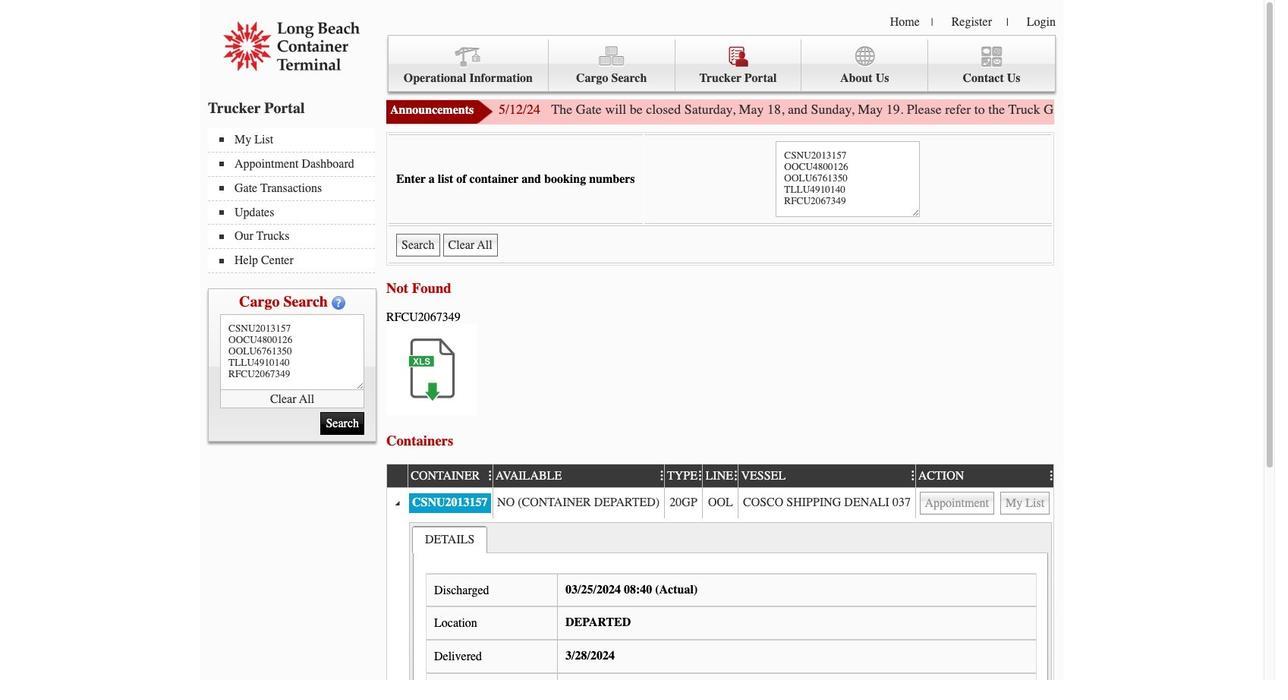 Task type: locate. For each thing, give the bounding box(es) containing it.
tab
[[412, 526, 488, 553]]

0 vertical spatial menu bar
[[388, 35, 1056, 92]]

menu bar
[[388, 35, 1056, 92], [208, 128, 383, 273]]

Enter container numbers and/ or booking numbers. Press ESC to reset input box text field
[[776, 141, 920, 217]]

available edit column settings image
[[656, 470, 664, 482]]

2 row from the top
[[387, 488, 1053, 518]]

tab list
[[412, 526, 488, 553]]

tree grid
[[387, 463, 1061, 680]]

None submit
[[396, 234, 440, 257], [321, 412, 364, 435], [396, 234, 440, 257], [321, 412, 364, 435]]

type edit column settings image
[[695, 470, 702, 482]]

row group
[[387, 488, 1053, 680]]

None button
[[443, 234, 498, 257], [920, 492, 994, 514], [1000, 492, 1050, 514], [443, 234, 498, 257], [920, 492, 994, 514], [1000, 492, 1050, 514]]

column header
[[387, 464, 408, 488]]

1 horizontal spatial menu bar
[[388, 35, 1056, 92]]

1 vertical spatial menu bar
[[208, 128, 383, 273]]

cell
[[387, 488, 408, 518], [408, 488, 492, 518], [492, 488, 664, 518], [664, 488, 702, 518], [702, 488, 738, 518], [738, 488, 915, 518], [915, 488, 1053, 518], [387, 518, 408, 680], [408, 518, 1053, 680]]

Enter container numbers and/ or booking numbers.  text field
[[220, 314, 364, 390]]

row
[[387, 463, 1061, 488], [387, 488, 1053, 518], [387, 518, 1053, 680]]

3 row from the top
[[387, 518, 1053, 680]]



Task type: vqa. For each thing, say whether or not it's contained in the screenshot.
tab list inside the ROW
yes



Task type: describe. For each thing, give the bounding box(es) containing it.
line edit column settings image
[[730, 470, 738, 482]]

vessel edit column settings image
[[907, 470, 915, 482]]

0 horizontal spatial menu bar
[[208, 128, 383, 273]]

action edit column settings image
[[1046, 470, 1053, 482]]

1 row from the top
[[387, 463, 1061, 488]]

container edit column settings image
[[484, 470, 492, 482]]



